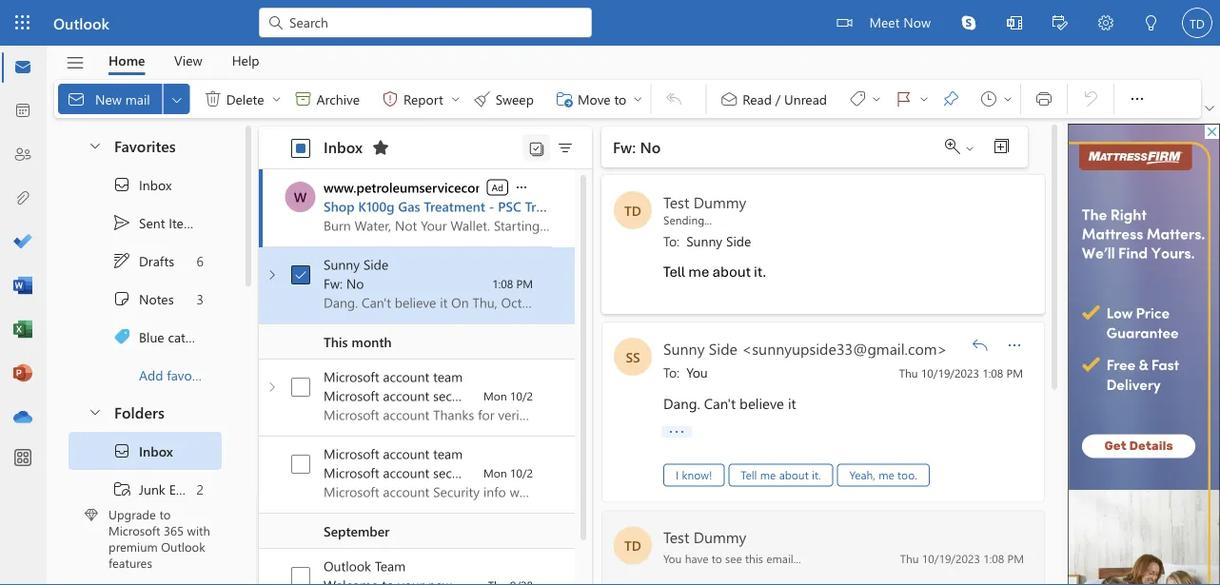 Task type: vqa. For each thing, say whether or not it's contained in the screenshot.
the "Fw:" inside the Message list list box
yes



Task type: locate. For each thing, give the bounding box(es) containing it.
1 horizontal spatial outlook
[[161, 539, 205, 555]]

 button for 
[[269, 84, 284, 114]]

read
[[743, 90, 772, 107]]

inbox 
[[324, 136, 390, 157]]

security left 'was'
[[433, 464, 479, 482]]

 new mail
[[67, 90, 150, 109]]

w
[[294, 188, 307, 206]]

side up you popup button
[[709, 338, 738, 359]]

 button left select a conversation icon
[[264, 380, 280, 395]]

help
[[232, 51, 260, 69]]

0 vertical spatial  button
[[264, 268, 280, 283]]

 left folders
[[88, 404, 103, 419]]

1 vertical spatial it.
[[812, 467, 821, 482]]

1 vertical spatial thu 10/19/2023 1:08 pm
[[901, 551, 1025, 567]]

this month heading
[[259, 325, 575, 360]]

select a conversation image for outlook
[[291, 568, 310, 586]]

test dummy image
[[614, 191, 652, 229]]

1 horizontal spatial tell
[[741, 467, 758, 482]]

select a conversation image down select a conversation icon
[[291, 455, 310, 474]]

none text field containing to:
[[664, 360, 886, 383]]

 notes
[[112, 289, 174, 309]]

sent
[[139, 214, 165, 232]]

1 10/2 from the top
[[510, 389, 533, 404]]

0 vertical spatial 
[[1128, 90, 1147, 109]]

dummy up sunny side popup button
[[694, 191, 747, 212]]

tell me about it. down sunny side popup button
[[664, 263, 767, 281]]

dummy up "you have to see this email..."
[[694, 527, 747, 548]]

2 td from the top
[[625, 537, 642, 555]]

application
[[0, 0, 1221, 586]]

 left the 
[[264, 268, 279, 283]]

 tree item
[[69, 242, 222, 280]]


[[946, 139, 961, 154]]

1 select a conversation image from the top
[[291, 455, 310, 474]]

 button left the 
[[264, 268, 280, 283]]

 button inside tags group
[[917, 84, 932, 114]]

1 vertical spatial 10/2
[[510, 466, 533, 481]]

info
[[482, 387, 505, 405], [482, 464, 505, 482]]

yeah, me too. button
[[838, 464, 930, 487]]

mon
[[484, 389, 507, 404], [484, 466, 507, 481]]

 button inside folders tree item
[[78, 394, 110, 429]]

1 mon 10/2 from the top
[[484, 389, 533, 404]]

td image
[[1183, 8, 1213, 38]]

Select a conversation checkbox
[[286, 260, 324, 290]]

-
[[489, 198, 495, 215]]

1 horizontal spatial  button
[[448, 84, 463, 114]]


[[112, 213, 131, 232]]

1 horizontal spatial fw:
[[613, 137, 636, 157]]

 up psc
[[514, 180, 529, 195]]

2 select a conversation image from the top
[[291, 568, 310, 586]]

to left see
[[712, 551, 723, 567]]

2 microsoft account team from the top
[[324, 445, 463, 463]]

 button for folders
[[78, 394, 110, 429]]

premium features image
[[85, 509, 98, 522]]

info for was
[[482, 464, 505, 482]]

Select a conversation checkbox
[[286, 372, 324, 403]]

0 vertical spatial security
[[433, 387, 479, 405]]

 button left 
[[448, 84, 463, 114]]

tell me about it.
[[664, 263, 767, 281], [741, 467, 821, 482]]

 right the '' button
[[1006, 336, 1025, 355]]

1 mon from the top
[[484, 389, 507, 404]]

0 vertical spatial pm
[[517, 276, 533, 291]]

2 horizontal spatial to
[[712, 551, 723, 567]]

1 horizontal spatial about
[[780, 467, 809, 482]]

tree
[[69, 432, 222, 586]]

10/2 for was
[[510, 466, 533, 481]]

2 mon from the top
[[484, 466, 507, 481]]

0 vertical spatial test
[[664, 191, 690, 212]]

about left yeah,
[[780, 467, 809, 482]]

 button left folders
[[78, 394, 110, 429]]

 button inside move & delete group
[[269, 84, 284, 114]]

0 horizontal spatial about
[[713, 263, 751, 281]]

delete
[[226, 90, 264, 107]]

inbox left 
[[324, 136, 363, 157]]

 inbox down folders tree item
[[112, 442, 173, 461]]

2 vertical spatial inbox
[[139, 443, 173, 460]]

1 vertical spatial  button
[[264, 380, 280, 395]]

1 test from the top
[[664, 191, 690, 212]]

files image
[[13, 189, 32, 209]]

2 security from the top
[[433, 464, 479, 482]]

tell me about it. down it
[[741, 467, 821, 482]]

tell
[[664, 263, 686, 281], [741, 467, 758, 482]]

0 vertical spatial email message element
[[602, 175, 1046, 314]]

0 vertical spatial info
[[482, 387, 505, 405]]

1 vertical spatial test
[[664, 527, 690, 548]]

1 account from the top
[[383, 368, 430, 386]]

2 vertical spatial pm
[[1008, 551, 1025, 567]]

1 vertical spatial td
[[625, 537, 642, 555]]

1 vertical spatial fw:
[[324, 275, 343, 292]]

0 vertical spatial side
[[727, 232, 752, 249]]

1 vertical spatial 1:08
[[983, 365, 1004, 380]]

thu down too.
[[901, 551, 919, 567]]

1 vertical spatial no
[[346, 275, 364, 292]]

 inbox inside favorites tree
[[112, 175, 172, 194]]

0 horizontal spatial you
[[664, 551, 682, 567]]

2  button from the left
[[448, 84, 463, 114]]

1 team from the top
[[433, 368, 463, 386]]

 report 
[[381, 90, 462, 109]]

outlook inside the outlook banner
[[53, 12, 109, 33]]

 button
[[550, 134, 581, 161]]

microsoft account security info verification
[[324, 387, 573, 405]]

inbox inside tree
[[139, 443, 173, 460]]


[[971, 336, 990, 355]]


[[1206, 104, 1215, 113]]

0 horizontal spatial fw:
[[324, 275, 343, 292]]

 sweep
[[473, 90, 534, 109]]

0 vertical spatial 10/19/2023
[[922, 365, 980, 380]]

inbox inside inbox 
[[324, 136, 363, 157]]

fw: no down "sunny side"
[[324, 275, 364, 292]]

1 security from the top
[[433, 387, 479, 405]]

1 vertical spatial select a conversation checkbox
[[286, 562, 324, 586]]

test inside test dummy sending... to: sunny side
[[664, 191, 690, 212]]

0 vertical spatial inbox
[[324, 136, 363, 157]]

 button right  on the right top
[[917, 84, 932, 114]]

inbox up  sent items
[[139, 176, 172, 194]]

select a conversation checkbox down select a conversation option
[[286, 449, 324, 480]]

mon 10/2 for verification
[[484, 389, 533, 404]]

td for test dummy icon
[[625, 201, 642, 219]]

www.petroleumservicecompany.com/k100g
[[324, 179, 588, 196]]

inbox for first  tree item from the bottom
[[139, 443, 173, 460]]

fw: no down  move to 
[[613, 137, 661, 157]]

email message element
[[602, 175, 1046, 314], [602, 322, 1046, 503]]

pm inside 'email message' element
[[1007, 365, 1024, 380]]

2 10/2 from the top
[[510, 466, 533, 481]]

me down sunny side popup button
[[689, 263, 710, 281]]

to inside  move to 
[[615, 90, 627, 107]]

 button left 
[[269, 84, 284, 114]]

1  inbox from the top
[[112, 175, 172, 194]]

none text field containing to:
[[664, 229, 1010, 251]]

inbox up  junk email 2
[[139, 443, 173, 460]]

1 info from the top
[[482, 387, 505, 405]]

me right know!
[[761, 467, 776, 482]]

1 vertical spatial side
[[364, 256, 389, 273]]

outlook banner
[[0, 0, 1221, 48]]

select a conversation image
[[291, 455, 310, 474], [291, 568, 310, 586]]

side inside message list list box
[[364, 256, 389, 273]]

more apps image
[[13, 449, 32, 469]]

no inside message list list box
[[346, 275, 364, 292]]

2 horizontal spatial 
[[1128, 90, 1147, 109]]

security for was
[[433, 464, 479, 482]]

believe
[[740, 394, 784, 413]]

1 vertical spatial  button
[[78, 394, 110, 429]]

inbox inside favorites tree
[[139, 176, 172, 194]]

1:08 inside message list list box
[[493, 276, 513, 291]]

 button right the '' button
[[1000, 330, 1030, 361]]

1 vertical spatial team
[[433, 445, 463, 463]]

2
[[197, 481, 204, 498]]

view
[[174, 51, 202, 69]]

1 vertical spatial tell me about it.
[[741, 467, 821, 482]]

it.
[[754, 263, 767, 281], [812, 467, 821, 482]]

fw: down  move to 
[[613, 137, 636, 157]]

0 horizontal spatial me
[[689, 263, 710, 281]]

view button
[[160, 46, 217, 75]]

1 horizontal spatial you
[[687, 363, 708, 381]]

 inside the " "
[[919, 93, 930, 105]]

it. left yeah,
[[812, 467, 821, 482]]


[[895, 90, 914, 109]]

add favorite tree item
[[69, 356, 222, 394]]

tags group
[[711, 80, 1017, 118]]

select a conversation checkbox down september on the bottom
[[286, 562, 324, 586]]

1 vertical spatial 
[[514, 180, 529, 195]]

1 vertical spatial inbox
[[139, 176, 172, 194]]

2  from the top
[[112, 442, 131, 461]]


[[65, 53, 85, 73]]

0 horizontal spatial  button
[[1000, 330, 1030, 361]]

 tree item up sent
[[69, 166, 222, 204]]

1  from the top
[[112, 175, 131, 194]]

10/2 up 'was'
[[510, 389, 533, 404]]

1 horizontal spatial 
[[1006, 336, 1025, 355]]

 inside  delete 
[[271, 93, 282, 105]]

 for  popup button at the top of the page
[[514, 180, 529, 195]]

team up microsoft account security info verification
[[433, 368, 463, 386]]

 inside  
[[871, 93, 883, 105]]

mon left 'was'
[[484, 466, 507, 481]]

dummy inside test dummy sending... to: sunny side
[[694, 191, 747, 212]]

0 horizontal spatial  button
[[269, 84, 284, 114]]

to do image
[[13, 233, 32, 252]]

1  button from the left
[[164, 84, 190, 114]]

Search for email, meetings, files and more. field
[[288, 12, 581, 32]]

1 vertical spatial 
[[112, 442, 131, 461]]

0 horizontal spatial  button
[[164, 84, 190, 114]]

to right the move at top
[[615, 90, 627, 107]]

 button left  popup button
[[1119, 80, 1157, 118]]

2 select a conversation checkbox from the top
[[286, 562, 324, 586]]

0 vertical spatial dummy
[[694, 191, 747, 212]]

1 vertical spatial outlook
[[161, 539, 205, 555]]

too.
[[898, 467, 918, 482]]

to: left you popup button
[[664, 363, 680, 381]]

you left have
[[664, 551, 682, 567]]

2 vertical spatial to
[[712, 551, 723, 567]]

0 horizontal spatial no
[[346, 275, 364, 292]]

2 team from the top
[[433, 445, 463, 463]]

1 td from the top
[[625, 201, 642, 219]]

td inside test dummy image
[[625, 537, 642, 555]]

mon 10/2 left added
[[484, 466, 533, 481]]

fw: down "sunny side"
[[324, 275, 343, 292]]

thu 10/19/2023 1:08 pm inside 'email message' element
[[900, 365, 1024, 380]]

1 vertical spatial  button
[[1000, 330, 1030, 361]]

0 vertical spatial  tree item
[[69, 166, 222, 204]]

microsoft account team up microsoft account security info was added
[[324, 445, 463, 463]]

info left 'was'
[[482, 464, 505, 482]]

it. down sunny side popup button
[[754, 263, 767, 281]]

sunny for sunny side
[[324, 256, 360, 273]]

0 vertical spatial mon
[[484, 389, 507, 404]]

0 vertical spatial tell
[[664, 263, 686, 281]]

 tree item up the junk
[[69, 432, 222, 470]]


[[112, 328, 131, 347]]

1 vertical spatial mon 10/2
[[484, 466, 533, 481]]

no down "sunny side"
[[346, 275, 364, 292]]

 button
[[524, 134, 550, 161]]

you up dang.
[[687, 363, 708, 381]]

tree containing 
[[69, 432, 222, 586]]

10/19/2023
[[922, 365, 980, 380], [923, 551, 981, 567]]

2  from the top
[[264, 380, 279, 395]]

sunny down burn
[[324, 256, 360, 273]]

1 vertical spatial security
[[433, 464, 479, 482]]

td inside test dummy icon
[[625, 201, 642, 219]]

0 horizontal spatial fw: no
[[324, 275, 364, 292]]

 tree item
[[69, 204, 222, 242]]

None text field
[[664, 360, 886, 383]]

2 vertical spatial sunny
[[664, 338, 705, 359]]

verification
[[509, 387, 573, 405]]

 button down " new mail"
[[78, 128, 110, 163]]

1 horizontal spatial it.
[[812, 467, 821, 482]]

0 vertical spatial 
[[264, 268, 279, 283]]

i know! button
[[664, 464, 725, 487]]

1  button from the top
[[264, 268, 280, 283]]

2 vertical spatial side
[[709, 338, 738, 359]]

 button
[[366, 132, 396, 163]]

upgrade to microsoft 365 with premium outlook features
[[109, 507, 210, 571]]

 inbox down favorites tree item
[[112, 175, 172, 194]]

tell right know!
[[741, 467, 758, 482]]

email...
[[767, 551, 801, 567]]

 inside favorites tree item
[[88, 138, 103, 153]]

microsoft account team for microsoft account security info verification
[[324, 368, 463, 386]]

sunny side
[[324, 256, 389, 273]]

 button
[[947, 0, 992, 46]]

2  button from the top
[[78, 394, 110, 429]]

None text field
[[664, 229, 1010, 251]]

 right 
[[1003, 93, 1014, 105]]

mail image
[[13, 58, 32, 77]]

tell down 'cases'
[[664, 263, 686, 281]]

 button left 
[[164, 84, 190, 114]]

2 horizontal spatial me
[[879, 467, 895, 482]]

0 vertical spatial to:
[[664, 232, 680, 249]]

 button
[[513, 178, 530, 196]]

0 vertical spatial  inbox
[[112, 175, 172, 194]]

side right 'cases'
[[727, 232, 752, 249]]

1 horizontal spatial fw: no
[[613, 137, 661, 157]]

sunny down sending...
[[687, 232, 723, 249]]

test
[[664, 191, 690, 212], [664, 527, 690, 548]]

1 vertical spatial to
[[159, 507, 171, 523]]

0 vertical spatial sunny
[[687, 232, 723, 249]]

 button
[[78, 128, 110, 163], [78, 394, 110, 429]]

thu down <sunnyupside33@gmail.com>
[[900, 365, 918, 380]]

 left 
[[450, 93, 462, 105]]

0 vertical spatial thu
[[900, 365, 918, 380]]

mon left verification
[[484, 389, 507, 404]]

0 vertical spatial select a conversation checkbox
[[286, 449, 324, 480]]

no
[[640, 137, 661, 157], [346, 275, 364, 292]]

mon 10/2 up 'was'
[[484, 389, 533, 404]]

1 vertical spatial  tree item
[[69, 432, 222, 470]]

ss button
[[614, 338, 652, 376]]

no up td popup button
[[640, 137, 661, 157]]

favorites tree item
[[69, 128, 222, 166]]

1 to: from the top
[[664, 232, 680, 249]]

select a conversation image left outlook team
[[291, 568, 310, 586]]

1  button from the top
[[78, 128, 110, 163]]

2 vertical spatial outlook
[[324, 558, 371, 575]]

1 email message element from the top
[[602, 175, 1046, 314]]

outlook inside message list list box
[[324, 558, 371, 575]]

 tree item
[[69, 470, 222, 508]]

word image
[[13, 277, 32, 296]]

tell me about it. inside button
[[741, 467, 821, 482]]

Select all messages checkbox
[[288, 135, 314, 162]]

i
[[676, 467, 679, 482]]

0 vertical spatial select a conversation image
[[291, 455, 310, 474]]

 button for 
[[917, 84, 932, 114]]

home button
[[94, 46, 160, 75]]

you
[[687, 363, 708, 381], [664, 551, 682, 567]]

microsoft account team down month
[[324, 368, 463, 386]]

1  from the top
[[264, 268, 279, 283]]

side for sunny side <sunnyupside33@gmail.com>
[[709, 338, 738, 359]]

0 vertical spatial 1:08
[[493, 276, 513, 291]]

wallet.
[[451, 217, 490, 234]]

 button for fw: no
[[264, 268, 280, 283]]

left-rail-appbar navigation
[[4, 46, 42, 440]]

td right for
[[625, 201, 642, 219]]

2 email message element from the top
[[602, 322, 1046, 503]]

 up ''
[[112, 442, 131, 461]]

side
[[727, 232, 752, 249], [364, 256, 389, 273], [709, 338, 738, 359]]

you have to see this email...
[[664, 551, 801, 567]]

me
[[689, 263, 710, 281], [761, 467, 776, 482], [879, 467, 895, 482]]

/
[[776, 90, 781, 107]]

 up 
[[112, 175, 131, 194]]

0 horizontal spatial to
[[159, 507, 171, 523]]

info left verification
[[482, 387, 505, 405]]

 search field
[[259, 0, 592, 43]]


[[112, 480, 131, 499]]

 right ""
[[871, 93, 883, 105]]

2  button from the left
[[917, 84, 932, 114]]

folders tree item
[[69, 394, 222, 432]]


[[1128, 90, 1147, 109], [514, 180, 529, 195], [1006, 336, 1025, 355]]

3 account from the top
[[383, 445, 430, 463]]

1930
[[609, 198, 637, 215]]

side down water,
[[364, 256, 389, 273]]

sunny inside message list list box
[[324, 256, 360, 273]]


[[204, 90, 223, 109]]

sunny side <sunnyupside33@gmail.com>
[[664, 338, 948, 359]]

outlook right premium
[[161, 539, 205, 555]]

4 account from the top
[[383, 464, 430, 482]]

sunny up to: you
[[664, 338, 705, 359]]

0 vertical spatial  button
[[78, 128, 110, 163]]

1 microsoft account team from the top
[[324, 368, 463, 386]]

1 vertical spatial tell
[[741, 467, 758, 482]]


[[528, 140, 546, 158]]

folders
[[114, 402, 165, 422]]

10/2 left added
[[510, 466, 533, 481]]

 inside 'email message' element
[[1006, 336, 1025, 355]]

outlook up  'button'
[[53, 12, 109, 33]]

td left have
[[625, 537, 642, 555]]

tab list
[[94, 46, 274, 75]]

0 vertical spatial mon 10/2
[[484, 389, 533, 404]]

team up microsoft account security info was added
[[433, 445, 463, 463]]

dummy for test dummy
[[694, 527, 747, 548]]

2 horizontal spatial outlook
[[324, 558, 371, 575]]

 inside the  
[[965, 143, 976, 154]]

 tree item
[[69, 318, 222, 356]]

 inside popup button
[[514, 180, 529, 195]]

september
[[324, 523, 390, 540]]

outlook
[[53, 12, 109, 33], [161, 539, 205, 555], [324, 558, 371, 575]]

1 vertical spatial dummy
[[694, 527, 747, 548]]

 right 
[[965, 143, 976, 154]]

2 test from the top
[[664, 527, 690, 548]]

1 vertical spatial pm
[[1007, 365, 1024, 380]]

 right  on the right top
[[919, 93, 930, 105]]

sunny side image
[[614, 338, 652, 376]]

 left select a conversation icon
[[264, 380, 279, 395]]

sweep
[[496, 90, 534, 107]]

security down the this month heading
[[433, 387, 479, 405]]

outlook down september on the bottom
[[324, 558, 371, 575]]

to down  junk email 2
[[159, 507, 171, 523]]

 button inside favorites tree item
[[78, 128, 110, 163]]

to: down sending...
[[664, 232, 680, 249]]

1  button from the left
[[269, 84, 284, 114]]

 drafts
[[112, 251, 174, 270]]

test dummy image
[[614, 527, 652, 565]]


[[264, 268, 279, 283], [264, 380, 279, 395]]

about down sunny side popup button
[[713, 263, 751, 281]]

tab list containing home
[[94, 46, 274, 75]]

0 horizontal spatial outlook
[[53, 12, 109, 33]]

 button for favorites
[[78, 128, 110, 163]]

about
[[713, 263, 751, 281], [780, 467, 809, 482]]

 button for 
[[164, 84, 190, 114]]

2 mon 10/2 from the top
[[484, 466, 533, 481]]

 button
[[1119, 80, 1157, 118], [1000, 330, 1030, 361]]

 down " new mail"
[[88, 138, 103, 153]]


[[980, 90, 999, 109]]


[[848, 90, 868, 109]]

2  inbox from the top
[[112, 442, 173, 461]]

2 dummy from the top
[[694, 527, 747, 548]]

fw:
[[613, 137, 636, 157], [324, 275, 343, 292]]

people image
[[13, 146, 32, 165]]

 button for 
[[448, 84, 463, 114]]

select a conversation image
[[291, 378, 310, 397]]

pm inside message list list box
[[517, 276, 533, 291]]

drafts
[[139, 252, 174, 270]]

1 vertical spatial fw: no
[[324, 275, 364, 292]]

 junk email 2
[[112, 480, 204, 499]]

2  button from the top
[[264, 380, 280, 395]]

2  tree item from the top
[[69, 432, 222, 470]]

1 vertical spatial select a conversation image
[[291, 568, 310, 586]]

0 vertical spatial to
[[615, 90, 627, 107]]

td
[[625, 201, 642, 219], [625, 537, 642, 555]]

outlook for outlook team
[[324, 558, 371, 575]]

inbox
[[324, 136, 363, 157], [139, 176, 172, 194], [139, 443, 173, 460]]

1 select a conversation checkbox from the top
[[286, 449, 324, 480]]

0 vertical spatial td
[[625, 201, 642, 219]]

 left  popup button
[[1128, 90, 1147, 109]]

inbox heading
[[314, 132, 396, 163]]

 right the move at top
[[633, 93, 644, 105]]

team
[[375, 558, 406, 575]]

thu 10/19/2023 1:08 pm
[[900, 365, 1024, 380], [901, 551, 1025, 567]]

1 dummy from the top
[[694, 191, 747, 212]]

 inside  report 
[[450, 93, 462, 105]]

 for top  dropdown button
[[1128, 90, 1147, 109]]

test up 'cases'
[[664, 191, 690, 212]]

2 info from the top
[[482, 464, 505, 482]]

test up have
[[664, 527, 690, 548]]

1 horizontal spatial me
[[761, 467, 776, 482]]

 button
[[1084, 0, 1129, 48]]

1 horizontal spatial  button
[[1119, 80, 1157, 118]]


[[720, 90, 739, 109]]

1 vertical spatial 
[[264, 380, 279, 395]]

2 vertical spatial 
[[1006, 336, 1025, 355]]

me left too.
[[879, 467, 895, 482]]

0 vertical spatial microsoft account team
[[324, 368, 463, 386]]

email message element containing test dummy
[[602, 175, 1046, 314]]

thu inside 'email message' element
[[900, 365, 918, 380]]

favorite
[[167, 366, 211, 384]]

 left 
[[271, 93, 282, 105]]

1 vertical spatial sunny
[[324, 256, 360, 273]]

 tree item
[[69, 280, 222, 318]]

me for tell me about it. button
[[761, 467, 776, 482]]

 tree item
[[69, 166, 222, 204], [69, 432, 222, 470]]

it
[[788, 394, 797, 413]]

burn
[[324, 217, 351, 234]]

Select a conversation checkbox
[[286, 449, 324, 480], [286, 562, 324, 586]]



Task type: describe. For each thing, give the bounding box(es) containing it.
sunny for sunny side <sunnyupside33@gmail.com>
[[664, 338, 705, 359]]

0 vertical spatial fw:
[[613, 137, 636, 157]]

tell inside tell me about it. button
[[741, 467, 758, 482]]

to for 
[[615, 90, 627, 107]]

info for verification
[[482, 387, 505, 405]]

about inside button
[[780, 467, 809, 482]]

unread
[[785, 90, 828, 107]]


[[1053, 15, 1068, 30]]

2 account from the top
[[383, 387, 430, 405]]

calendar image
[[13, 102, 32, 121]]

powerpoint image
[[13, 365, 32, 384]]

outlook for outlook
[[53, 12, 109, 33]]

archive
[[317, 90, 360, 107]]

 button inside 'email message' element
[[1000, 330, 1030, 361]]

select a conversation image for microsoft
[[291, 455, 310, 474]]

microsoft inside upgrade to microsoft 365 with premium outlook features
[[109, 523, 160, 539]]

<sunnyupside33@gmail.com>
[[742, 338, 948, 359]]

 inside folders tree item
[[88, 404, 103, 419]]

www.petroleumservicecompany.com/k100g image
[[285, 182, 316, 212]]

outlook link
[[53, 0, 109, 46]]

 
[[848, 90, 883, 109]]

 button for microsoft account security info verification
[[264, 380, 280, 395]]

starting
[[494, 217, 540, 234]]

 button
[[1038, 0, 1084, 48]]

mon 10/2 for was
[[484, 466, 533, 481]]

inbox for first  tree item from the top
[[139, 176, 172, 194]]

this
[[324, 333, 348, 351]]

this month
[[324, 333, 392, 351]]

have
[[685, 551, 709, 567]]

side inside test dummy sending... to: sunny side
[[727, 232, 752, 249]]

side for sunny side
[[364, 256, 389, 273]]

0 horizontal spatial tell
[[664, 263, 686, 281]]

test for test dummy
[[664, 527, 690, 548]]

select all messages image
[[291, 139, 310, 158]]

365
[[164, 523, 184, 539]]

mon for verification
[[484, 389, 507, 404]]

mail
[[125, 90, 150, 107]]

10/2 for verification
[[510, 389, 533, 404]]

1 vertical spatial thu
[[901, 551, 919, 567]]

 for fw: no
[[264, 268, 279, 283]]


[[962, 15, 977, 30]]

 inside favorites tree
[[112, 175, 131, 194]]

now
[[904, 13, 931, 30]]


[[1035, 90, 1054, 109]]

 for  dropdown button within 'email message' element
[[1006, 336, 1025, 355]]

 blue category
[[112, 328, 220, 347]]

to: you
[[664, 363, 708, 381]]

premium
[[109, 539, 158, 555]]

none text field inside 'email message' element
[[664, 360, 886, 383]]

test for test dummy sending... to: sunny side
[[664, 191, 690, 212]]

 left 
[[169, 92, 184, 107]]

fw: inside message list list box
[[324, 275, 343, 292]]

 delete 
[[204, 90, 282, 109]]

was
[[509, 464, 531, 482]]

blue
[[139, 328, 164, 346]]

6
[[197, 252, 204, 270]]

for
[[601, 217, 618, 234]]


[[1099, 15, 1114, 30]]

to inside upgrade to microsoft 365 with premium outlook features
[[159, 507, 171, 523]]

dummy for test dummy sending... to: sunny side
[[694, 191, 747, 212]]

team for verification
[[433, 368, 463, 386]]

0 vertical spatial fw: no
[[613, 137, 661, 157]]

trusted
[[525, 198, 570, 215]]

junk
[[139, 481, 166, 498]]

tell me about it. button
[[729, 464, 834, 487]]

$68.40
[[559, 217, 598, 234]]

added
[[534, 464, 572, 482]]

2 to: from the top
[[664, 363, 680, 381]]

 
[[980, 90, 1014, 109]]

psc
[[498, 198, 522, 215]]

move
[[578, 90, 611, 107]]

i know!
[[676, 467, 713, 482]]

1  tree item from the top
[[69, 166, 222, 204]]

 inside  move to 
[[633, 93, 644, 105]]

favorites
[[114, 135, 176, 155]]

your
[[421, 217, 447, 234]]

outlook inside upgrade to microsoft 365 with premium outlook features
[[161, 539, 205, 555]]

september heading
[[259, 514, 575, 549]]

team for was
[[433, 445, 463, 463]]

to for you
[[712, 551, 723, 567]]

 button
[[1202, 99, 1219, 118]]

 button
[[662, 425, 692, 440]]

onedrive image
[[13, 409, 32, 428]]

test dummy
[[664, 527, 747, 548]]

microsoft account team for microsoft account security info was added
[[324, 445, 463, 463]]

0 vertical spatial it.
[[754, 263, 767, 281]]

td for test dummy image
[[625, 537, 642, 555]]

 button
[[992, 0, 1038, 48]]

upgrade
[[109, 507, 156, 523]]

category
[[168, 328, 220, 346]]

email
[[169, 481, 201, 498]]

outlook team
[[324, 558, 406, 575]]


[[555, 90, 574, 109]]

message list list box
[[259, 169, 697, 586]]

12/8oz
[[622, 217, 662, 234]]

items
[[169, 214, 201, 232]]

1 vertical spatial you
[[664, 551, 682, 567]]

me for yeah, me too. button at the bottom
[[879, 467, 895, 482]]

 button
[[966, 330, 996, 361]]

favorites tree
[[69, 120, 222, 394]]

month
[[352, 333, 392, 351]]

0 vertical spatial  button
[[1119, 80, 1157, 118]]

sunny inside test dummy sending... to: sunny side
[[687, 232, 723, 249]]

email message element containing sunny side
[[602, 322, 1046, 503]]


[[371, 138, 390, 157]]

td button
[[614, 191, 652, 229]]

shop k100g gas treatment - psc trusted since 1930 burn water, not your wallet. starting at $68.40 for 12/8oz cases
[[324, 198, 697, 234]]

select a conversation checkbox for outlook team
[[286, 562, 324, 586]]

0 vertical spatial tell me about it.
[[664, 263, 767, 281]]

help button
[[218, 46, 274, 75]]

since
[[573, 198, 605, 215]]

0 vertical spatial about
[[713, 263, 751, 281]]

 archive
[[294, 90, 360, 109]]

mon for was
[[484, 466, 507, 481]]

tree inside application
[[69, 432, 222, 586]]

excel image
[[13, 321, 32, 340]]

meet
[[870, 13, 900, 30]]

fw: no inside message list list box
[[324, 275, 364, 292]]

0 vertical spatial you
[[687, 363, 708, 381]]


[[381, 90, 400, 109]]

 
[[895, 90, 930, 109]]

know!
[[682, 467, 713, 482]]

ad
[[492, 181, 504, 194]]

gas
[[398, 198, 420, 215]]

 button
[[932, 84, 970, 114]]

 inside  
[[1003, 93, 1014, 105]]


[[67, 90, 86, 109]]


[[556, 139, 575, 158]]

water,
[[355, 217, 391, 234]]

move & delete group
[[58, 80, 647, 118]]

add favorite
[[139, 366, 211, 384]]


[[669, 425, 685, 440]]

it. inside button
[[812, 467, 821, 482]]

0 vertical spatial no
[[640, 137, 661, 157]]


[[112, 289, 131, 309]]

this
[[746, 551, 764, 567]]


[[1145, 15, 1160, 30]]

1 vertical spatial 10/19/2023
[[923, 551, 981, 567]]


[[942, 90, 961, 109]]

home
[[109, 51, 145, 69]]

 move to 
[[555, 90, 644, 109]]

yeah, me too.
[[850, 467, 918, 482]]

2 vertical spatial 1:08
[[984, 551, 1005, 567]]

application containing outlook
[[0, 0, 1221, 586]]

yeah,
[[850, 467, 876, 482]]

dang. can't believe it
[[664, 394, 797, 413]]

to: inside test dummy sending... to: sunny side
[[664, 232, 680, 249]]

ss
[[626, 348, 641, 366]]

report
[[404, 90, 443, 107]]

10/19/2023 inside 'email message' element
[[922, 365, 980, 380]]

select a conversation checkbox for microsoft account team
[[286, 449, 324, 480]]

 for microsoft account security info verification
[[264, 380, 279, 395]]

message list section
[[259, 122, 697, 586]]

security for verification
[[433, 387, 479, 405]]



